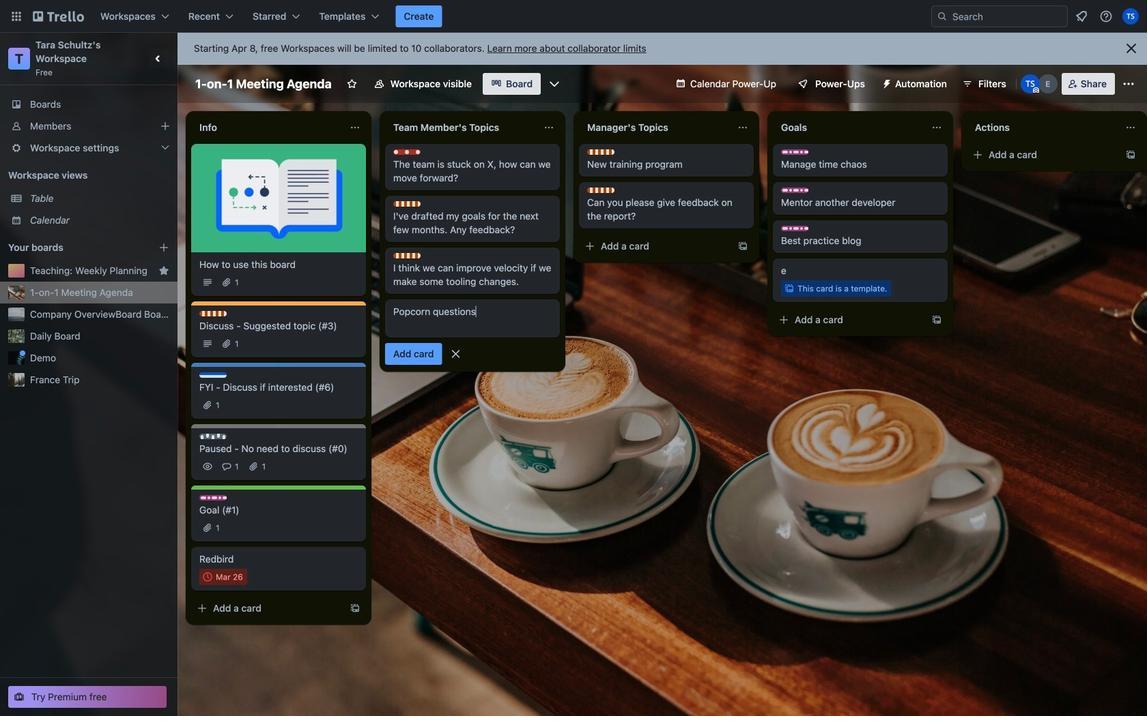 Task type: describe. For each thing, give the bounding box(es) containing it.
workspace navigation collapse icon image
[[149, 49, 168, 68]]

starred icon image
[[158, 266, 169, 277]]

your boards with 6 items element
[[8, 240, 138, 256]]

show menu image
[[1122, 77, 1135, 91]]

ethanhunt1 (ethanhunt117) image
[[1038, 74, 1057, 94]]

back to home image
[[33, 5, 84, 27]]

customize views image
[[548, 77, 561, 91]]

create from template… image
[[931, 315, 942, 326]]

color: blue, title: "fyi" element
[[199, 373, 227, 378]]

add board image
[[158, 242, 169, 253]]

sm image
[[876, 73, 895, 92]]



Task type: vqa. For each thing, say whether or not it's contained in the screenshot.
Gary Orlando (garyorlando) IMAGE
no



Task type: locate. For each thing, give the bounding box(es) containing it.
tara schultz (taraschultz7) image inside primary 'element'
[[1122, 8, 1139, 25]]

search image
[[937, 11, 948, 22]]

2 vertical spatial create from template… image
[[350, 604, 361, 614]]

0 horizontal spatial create from template… image
[[350, 604, 361, 614]]

1 horizontal spatial create from template… image
[[737, 241, 748, 252]]

Board name text field
[[188, 73, 338, 95]]

open information menu image
[[1099, 10, 1113, 23]]

Search field
[[931, 5, 1068, 27]]

create from template… image
[[1125, 150, 1136, 160], [737, 241, 748, 252], [350, 604, 361, 614]]

0 vertical spatial tara schultz (taraschultz7) image
[[1122, 8, 1139, 25]]

0 horizontal spatial tara schultz (taraschultz7) image
[[1021, 74, 1040, 94]]

1 vertical spatial tara schultz (taraschultz7) image
[[1021, 74, 1040, 94]]

cancel image
[[449, 348, 463, 361]]

None checkbox
[[199, 569, 247, 586]]

star or unstar board image
[[347, 79, 358, 89]]

color: pink, title: "goal" element
[[781, 150, 808, 155], [781, 188, 808, 193], [781, 226, 808, 231], [199, 496, 227, 501]]

color: orange, title: "discuss" element
[[587, 150, 614, 155], [587, 188, 614, 193], [393, 201, 421, 207], [393, 253, 421, 259], [199, 311, 227, 317]]

color: red, title: "blocker" element
[[393, 150, 421, 155]]

primary element
[[0, 0, 1147, 33]]

Enter a title for this card… text field
[[385, 300, 560, 338]]

None text field
[[191, 117, 344, 139], [385, 117, 538, 139], [579, 117, 732, 139], [773, 117, 926, 139], [967, 117, 1120, 139], [191, 117, 344, 139], [385, 117, 538, 139], [579, 117, 732, 139], [773, 117, 926, 139], [967, 117, 1120, 139]]

0 vertical spatial create from template… image
[[1125, 150, 1136, 160]]

color: black, title: "paused" element
[[199, 434, 227, 440]]

this member is an admin of this board. image
[[1033, 87, 1039, 94]]

1 horizontal spatial tara schultz (taraschultz7) image
[[1122, 8, 1139, 25]]

2 horizontal spatial create from template… image
[[1125, 150, 1136, 160]]

tara schultz (taraschultz7) image
[[1122, 8, 1139, 25], [1021, 74, 1040, 94]]

0 notifications image
[[1073, 8, 1090, 25]]

1 vertical spatial create from template… image
[[737, 241, 748, 252]]



